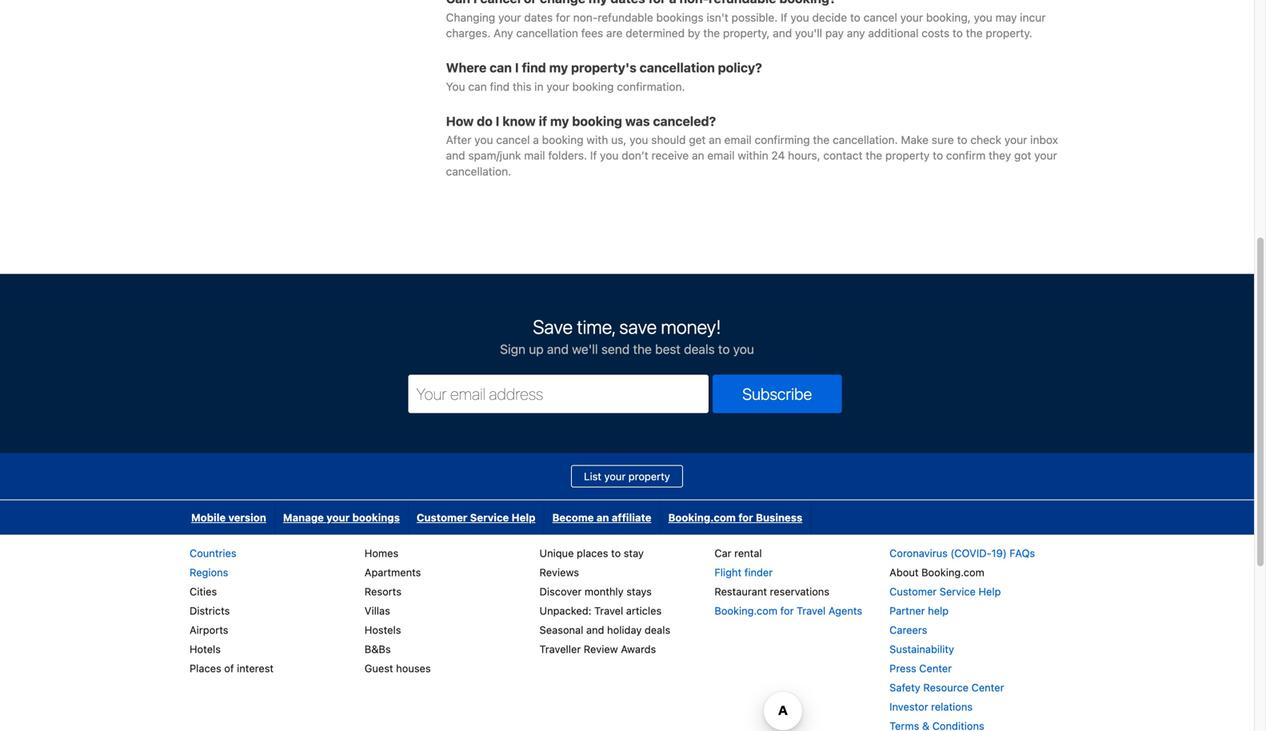 Task type: locate. For each thing, give the bounding box(es) containing it.
cancel down know
[[496, 133, 530, 146]]

booking.com inside coronavirus (covid-19) faqs about booking.com customer service help partner help careers sustainability press center safety resource center investor relations
[[922, 566, 985, 578]]

2 vertical spatial for
[[781, 605, 794, 617]]

and up traveller review awards link
[[586, 624, 605, 636]]

0 vertical spatial bookings
[[657, 11, 704, 24]]

booking.com up the car
[[669, 512, 736, 524]]

0 horizontal spatial an
[[597, 512, 609, 524]]

about
[[890, 566, 919, 578]]

1 horizontal spatial center
[[972, 682, 1005, 694]]

1 horizontal spatial cancellation.
[[833, 133, 898, 146]]

navigation containing mobile version
[[183, 500, 812, 535]]

safety
[[890, 682, 921, 694]]

can right where
[[490, 60, 512, 75]]

deals inside unique places to stay reviews discover monthly stays unpacked: travel articles seasonal and holiday deals traveller review awards
[[645, 624, 671, 636]]

and down after
[[446, 149, 465, 162]]

center up the relations at the bottom right of page
[[972, 682, 1005, 694]]

0 vertical spatial my
[[549, 60, 568, 75]]

with
[[587, 133, 608, 146]]

my right if
[[550, 114, 569, 129]]

1 horizontal spatial bookings
[[657, 11, 704, 24]]

0 vertical spatial property
[[886, 149, 930, 162]]

i inside where can i find my property's cancellation policy? you can find this in your booking confirmation.
[[515, 60, 519, 75]]

0 vertical spatial cancel
[[864, 11, 898, 24]]

houses
[[396, 662, 431, 674]]

0 horizontal spatial find
[[490, 80, 510, 93]]

0 vertical spatial booking
[[573, 80, 614, 93]]

for inside car rental flight finder restaurant reservations booking.com for travel agents
[[781, 605, 794, 617]]

19)
[[992, 547, 1007, 559]]

help down 19)
[[979, 586, 1001, 598]]

find up in at the left top
[[522, 60, 546, 75]]

0 vertical spatial email
[[725, 133, 752, 146]]

0 vertical spatial an
[[709, 133, 722, 146]]

finder
[[745, 566, 773, 578]]

charges.
[[446, 26, 491, 40]]

you
[[446, 80, 465, 93]]

monthly
[[585, 586, 624, 598]]

i inside how do i know if my booking was canceled? after you cancel a booking with us, you should get an email confirming the cancellation. make sure to check your inbox and spam/junk mail folders. if you don't receive an email within 24 hours, contact the property to confirm they got your cancellation.
[[496, 114, 500, 129]]

you inside the 'save time, save money! sign up and we'll send the best deals to you'
[[733, 342, 754, 357]]

i right do
[[496, 114, 500, 129]]

0 horizontal spatial service
[[470, 512, 509, 524]]

1 horizontal spatial property
[[886, 149, 930, 162]]

1 vertical spatial find
[[490, 80, 510, 93]]

help inside coronavirus (covid-19) faqs about booking.com customer service help partner help careers sustainability press center safety resource center investor relations
[[979, 586, 1001, 598]]

airports
[[190, 624, 228, 636]]

help
[[512, 512, 536, 524], [979, 586, 1001, 598]]

1 vertical spatial property
[[629, 470, 670, 482]]

0 horizontal spatial deals
[[645, 624, 671, 636]]

2 horizontal spatial for
[[781, 605, 794, 617]]

0 horizontal spatial for
[[556, 11, 570, 24]]

and
[[773, 26, 792, 40], [446, 149, 465, 162], [547, 342, 569, 357], [586, 624, 605, 636]]

1 horizontal spatial find
[[522, 60, 546, 75]]

1 horizontal spatial i
[[515, 60, 519, 75]]

policy?
[[718, 60, 762, 75]]

review
[[584, 643, 618, 655]]

to down money!
[[718, 342, 730, 357]]

1 vertical spatial deals
[[645, 624, 671, 636]]

0 horizontal spatial cancellation
[[516, 26, 578, 40]]

email up within
[[725, 133, 752, 146]]

to down the booking,
[[953, 26, 963, 40]]

homes apartments resorts villas hostels b&bs guest houses
[[365, 547, 431, 674]]

to down sure
[[933, 149, 944, 162]]

and inside the 'save time, save money! sign up and we'll send the best deals to you'
[[547, 342, 569, 357]]

customer service help
[[417, 512, 536, 524]]

if down with
[[590, 149, 597, 162]]

0 vertical spatial deals
[[684, 342, 715, 357]]

1 vertical spatial for
[[739, 512, 754, 524]]

booking.com down restaurant
[[715, 605, 778, 617]]

0 horizontal spatial travel
[[595, 605, 624, 617]]

cancellation up the "confirmation."
[[640, 60, 715, 75]]

1 horizontal spatial customer service help link
[[890, 586, 1001, 598]]

1 vertical spatial if
[[590, 149, 597, 162]]

we'll
[[572, 342, 598, 357]]

1 vertical spatial customer service help link
[[890, 586, 1001, 598]]

cancel inside how do i know if my booking was canceled? after you cancel a booking with us, you should get an email confirming the cancellation. make sure to check your inbox and spam/junk mail folders. if you don't receive an email within 24 hours, contact the property to confirm they got your cancellation.
[[496, 133, 530, 146]]

list your property
[[584, 470, 670, 482]]

(covid-
[[951, 547, 992, 559]]

cancellation
[[516, 26, 578, 40], [640, 60, 715, 75]]

apartments
[[365, 566, 421, 578]]

0 vertical spatial booking.com
[[669, 512, 736, 524]]

customer service help link
[[409, 500, 544, 535], [890, 586, 1001, 598]]

travel down 'reservations'
[[797, 605, 826, 617]]

for down 'reservations'
[[781, 605, 794, 617]]

careers
[[890, 624, 928, 636]]

travel up the 'seasonal and holiday deals' "link"
[[595, 605, 624, 617]]

rental
[[735, 547, 762, 559]]

bookings up by
[[657, 11, 704, 24]]

1 horizontal spatial service
[[940, 586, 976, 598]]

my inside where can i find my property's cancellation policy? you can find this in your booking confirmation.
[[549, 60, 568, 75]]

0 horizontal spatial cancel
[[496, 133, 530, 146]]

property down make
[[886, 149, 930, 162]]

booking down property's
[[573, 80, 614, 93]]

additional
[[868, 26, 919, 40]]

0 vertical spatial center
[[920, 662, 952, 674]]

guest houses link
[[365, 662, 431, 674]]

0 vertical spatial if
[[781, 11, 788, 24]]

if right possible. on the right
[[781, 11, 788, 24]]

property
[[886, 149, 930, 162], [629, 470, 670, 482]]

0 horizontal spatial customer
[[417, 512, 468, 524]]

an right get
[[709, 133, 722, 146]]

you up don't
[[630, 133, 648, 146]]

1 vertical spatial bookings
[[352, 512, 400, 524]]

0 vertical spatial i
[[515, 60, 519, 75]]

help inside navigation
[[512, 512, 536, 524]]

unpacked:
[[540, 605, 592, 617]]

1 horizontal spatial cancel
[[864, 11, 898, 24]]

and inside the changing your dates for non-refundable bookings isn't possible. if you decide to cancel your booking, you may incur charges. any cancellation fees are determined by the property, and you'll pay any additional costs to the property.
[[773, 26, 792, 40]]

property's
[[571, 60, 637, 75]]

homes link
[[365, 547, 399, 559]]

customer service help link for become an affiliate
[[409, 500, 544, 535]]

b&bs link
[[365, 643, 391, 655]]

you up 'subscribe'
[[733, 342, 754, 357]]

1 vertical spatial cancellation
[[640, 60, 715, 75]]

1 horizontal spatial if
[[781, 11, 788, 24]]

your up any
[[499, 11, 521, 24]]

your
[[499, 11, 521, 24], [901, 11, 923, 24], [547, 80, 570, 93], [1005, 133, 1028, 146], [1035, 149, 1058, 162], [605, 470, 626, 482], [327, 512, 350, 524]]

2 vertical spatial booking.com
[[715, 605, 778, 617]]

bookings up homes link on the bottom
[[352, 512, 400, 524]]

receive
[[652, 149, 689, 162]]

cities link
[[190, 586, 217, 598]]

save time, save money! sign up and we'll send the best deals to you
[[500, 316, 754, 357]]

0 horizontal spatial customer service help link
[[409, 500, 544, 535]]

1 vertical spatial service
[[940, 586, 976, 598]]

1 horizontal spatial cancellation
[[640, 60, 715, 75]]

0 horizontal spatial if
[[590, 149, 597, 162]]

for left business
[[739, 512, 754, 524]]

0 vertical spatial customer service help link
[[409, 500, 544, 535]]

how do i know if my booking was canceled? after you cancel a booking with us, you should get an email confirming the cancellation. make sure to check your inbox and spam/junk mail folders. if you don't receive an email within 24 hours, contact the property to confirm they got your cancellation.
[[446, 114, 1059, 178]]

bookings inside the changing your dates for non-refundable bookings isn't possible. if you decide to cancel your booking, you may incur charges. any cancellation fees are determined by the property, and you'll pay any additional costs to the property.
[[657, 11, 704, 24]]

1 horizontal spatial help
[[979, 586, 1001, 598]]

folders.
[[548, 149, 587, 162]]

confirm
[[947, 149, 986, 162]]

0 horizontal spatial help
[[512, 512, 536, 524]]

1 travel from the left
[[595, 605, 624, 617]]

dates
[[524, 11, 553, 24]]

0 horizontal spatial i
[[496, 114, 500, 129]]

about booking.com link
[[890, 566, 985, 578]]

my
[[549, 60, 568, 75], [550, 114, 569, 129]]

booking inside where can i find my property's cancellation policy? you can find this in your booking confirmation.
[[573, 80, 614, 93]]

booking up with
[[572, 114, 622, 129]]

in
[[535, 80, 544, 93]]

1 horizontal spatial deals
[[684, 342, 715, 357]]

send
[[602, 342, 630, 357]]

navigation
[[183, 500, 812, 535]]

customer
[[417, 512, 468, 524], [890, 586, 937, 598]]

1 vertical spatial my
[[550, 114, 569, 129]]

deals down money!
[[684, 342, 715, 357]]

booking up "folders."
[[542, 133, 584, 146]]

1 horizontal spatial customer
[[890, 586, 937, 598]]

center up resource
[[920, 662, 952, 674]]

your right list
[[605, 470, 626, 482]]

an left affiliate
[[597, 512, 609, 524]]

property up affiliate
[[629, 470, 670, 482]]

and right up
[[547, 342, 569, 357]]

a
[[533, 133, 539, 146]]

1 vertical spatial can
[[468, 80, 487, 93]]

2 horizontal spatial an
[[709, 133, 722, 146]]

fees
[[581, 26, 603, 40]]

1 vertical spatial help
[[979, 586, 1001, 598]]

canceled?
[[653, 114, 716, 129]]

24
[[772, 149, 785, 162]]

i up this at the left of page
[[515, 60, 519, 75]]

cancellation. up contact
[[833, 133, 898, 146]]

Your email address email field
[[408, 375, 709, 413]]

1 vertical spatial cancel
[[496, 133, 530, 146]]

1 vertical spatial i
[[496, 114, 500, 129]]

your right manage
[[327, 512, 350, 524]]

2 vertical spatial an
[[597, 512, 609, 524]]

and left you'll
[[773, 26, 792, 40]]

partner help link
[[890, 605, 949, 617]]

discover
[[540, 586, 582, 598]]

booking.com
[[669, 512, 736, 524], [922, 566, 985, 578], [715, 605, 778, 617]]

cancel inside the changing your dates for non-refundable bookings isn't possible. if you decide to cancel your booking, you may incur charges. any cancellation fees are determined by the property, and you'll pay any additional costs to the property.
[[864, 11, 898, 24]]

help left the become
[[512, 512, 536, 524]]

i
[[515, 60, 519, 75], [496, 114, 500, 129]]

booking
[[573, 80, 614, 93], [572, 114, 622, 129], [542, 133, 584, 146]]

1 vertical spatial cancellation.
[[446, 165, 511, 178]]

an down get
[[692, 149, 705, 162]]

0 vertical spatial cancellation
[[516, 26, 578, 40]]

property inside how do i know if my booking was canceled? after you cancel a booking with us, you should get an email confirming the cancellation. make sure to check your inbox and spam/junk mail folders. if you don't receive an email within 24 hours, contact the property to confirm they got your cancellation.
[[886, 149, 930, 162]]

1 vertical spatial booking.com
[[922, 566, 985, 578]]

unique places to stay link
[[540, 547, 644, 559]]

1 horizontal spatial for
[[739, 512, 754, 524]]

districts link
[[190, 605, 230, 617]]

to left stay
[[611, 547, 621, 559]]

decide
[[813, 11, 847, 24]]

0 vertical spatial service
[[470, 512, 509, 524]]

the down save
[[633, 342, 652, 357]]

unique places to stay reviews discover monthly stays unpacked: travel articles seasonal and holiday deals traveller review awards
[[540, 547, 671, 655]]

your up the additional in the right of the page
[[901, 11, 923, 24]]

cancel up the additional in the right of the page
[[864, 11, 898, 24]]

deals down articles
[[645, 624, 671, 636]]

cancellation down dates on the top of page
[[516, 26, 578, 40]]

0 vertical spatial for
[[556, 11, 570, 24]]

customer inside coronavirus (covid-19) faqs about booking.com customer service help partner help careers sustainability press center safety resource center investor relations
[[890, 586, 937, 598]]

customer up partner
[[890, 586, 937, 598]]

cities
[[190, 586, 217, 598]]

my left property's
[[549, 60, 568, 75]]

0 vertical spatial can
[[490, 60, 512, 75]]

1 horizontal spatial travel
[[797, 605, 826, 617]]

0 vertical spatial customer
[[417, 512, 468, 524]]

version
[[228, 512, 266, 524]]

countries link
[[190, 547, 237, 559]]

my inside how do i know if my booking was canceled? after you cancel a booking with us, you should get an email confirming the cancellation. make sure to check your inbox and spam/junk mail folders. if you don't receive an email within 24 hours, contact the property to confirm they got your cancellation.
[[550, 114, 569, 129]]

spam/junk
[[468, 149, 521, 162]]

can down where
[[468, 80, 487, 93]]

2 travel from the left
[[797, 605, 826, 617]]

0 horizontal spatial can
[[468, 80, 487, 93]]

booking,
[[927, 11, 971, 24]]

0 vertical spatial help
[[512, 512, 536, 524]]

inbox
[[1031, 133, 1059, 146]]

become an affiliate link
[[545, 500, 660, 535]]

you left may
[[974, 11, 993, 24]]

1 vertical spatial customer
[[890, 586, 937, 598]]

cancellation. down spam/junk
[[446, 165, 511, 178]]

0 horizontal spatial bookings
[[352, 512, 400, 524]]

find left this at the left of page
[[490, 80, 510, 93]]

booking.com down coronavirus (covid-19) faqs link
[[922, 566, 985, 578]]

0 vertical spatial find
[[522, 60, 546, 75]]

stays
[[627, 586, 652, 598]]

email left within
[[708, 149, 735, 162]]

reviews
[[540, 566, 579, 578]]

center
[[920, 662, 952, 674], [972, 682, 1005, 694]]

manage your bookings
[[283, 512, 400, 524]]

for left "non-"
[[556, 11, 570, 24]]

0 horizontal spatial property
[[629, 470, 670, 482]]

deals inside the 'save time, save money! sign up and we'll send the best deals to you'
[[684, 342, 715, 357]]

customer up apartments
[[417, 512, 468, 524]]

to inside the 'save time, save money! sign up and we'll send the best deals to you'
[[718, 342, 730, 357]]

non-
[[573, 11, 598, 24]]

by
[[688, 26, 701, 40]]

your right in at the left top
[[547, 80, 570, 93]]

affiliate
[[612, 512, 652, 524]]

1 vertical spatial an
[[692, 149, 705, 162]]



Task type: describe. For each thing, give the bounding box(es) containing it.
customer service help link for partner help
[[890, 586, 1001, 598]]

0 horizontal spatial cancellation.
[[446, 165, 511, 178]]

check
[[971, 133, 1002, 146]]

your inside navigation
[[327, 512, 350, 524]]

incur
[[1020, 11, 1046, 24]]

us,
[[611, 133, 627, 146]]

cancellation inside where can i find my property's cancellation policy? you can find this in your booking confirmation.
[[640, 60, 715, 75]]

and inside unique places to stay reviews discover monthly stays unpacked: travel articles seasonal and holiday deals traveller review awards
[[586, 624, 605, 636]]

awards
[[621, 643, 656, 655]]

save time, save money! footer
[[0, 273, 1255, 731]]

you down do
[[475, 133, 493, 146]]

navigation inside save time, save money! footer
[[183, 500, 812, 535]]

list
[[584, 470, 602, 482]]

if inside the changing your dates for non-refundable bookings isn't possible. if you decide to cancel your booking, you may incur charges. any cancellation fees are determined by the property, and you'll pay any additional costs to the property.
[[781, 11, 788, 24]]

best
[[655, 342, 681, 357]]

you down us, on the left top of page
[[600, 149, 619, 162]]

1 horizontal spatial an
[[692, 149, 705, 162]]

to up confirm
[[957, 133, 968, 146]]

booking.com inside car rental flight finder restaurant reservations booking.com for travel agents
[[715, 605, 778, 617]]

restaurant reservations link
[[715, 586, 830, 598]]

2 vertical spatial booking
[[542, 133, 584, 146]]

if inside how do i know if my booking was canceled? after you cancel a booking with us, you should get an email confirming the cancellation. make sure to check your inbox and spam/junk mail folders. if you don't receive an email within 24 hours, contact the property to confirm they got your cancellation.
[[590, 149, 597, 162]]

press
[[890, 662, 917, 674]]

unique
[[540, 547, 574, 559]]

save
[[533, 316, 573, 338]]

refundable
[[598, 11, 654, 24]]

the right contact
[[866, 149, 883, 162]]

airports link
[[190, 624, 228, 636]]

hostels link
[[365, 624, 401, 636]]

hours,
[[788, 149, 821, 162]]

your inside where can i find my property's cancellation policy? you can find this in your booking confirmation.
[[547, 80, 570, 93]]

possible.
[[732, 11, 778, 24]]

booking.com for travel agents link
[[715, 605, 863, 617]]

don't
[[622, 149, 649, 162]]

should
[[652, 133, 686, 146]]

relations
[[932, 701, 973, 713]]

the down the booking,
[[966, 26, 983, 40]]

guest
[[365, 662, 393, 674]]

and inside how do i know if my booking was canceled? after you cancel a booking with us, you should get an email confirming the cancellation. make sure to check your inbox and spam/junk mail folders. if you don't receive an email within 24 hours, contact the property to confirm they got your cancellation.
[[446, 149, 465, 162]]

after
[[446, 133, 472, 146]]

sustainability link
[[890, 643, 955, 655]]

any
[[494, 26, 513, 40]]

confirming
[[755, 133, 810, 146]]

hotels link
[[190, 643, 221, 655]]

mobile version
[[191, 512, 266, 524]]

where
[[446, 60, 487, 75]]

to up the "any"
[[850, 11, 861, 24]]

1 vertical spatial center
[[972, 682, 1005, 694]]

may
[[996, 11, 1017, 24]]

partner
[[890, 605, 925, 617]]

careers link
[[890, 624, 928, 636]]

investor
[[890, 701, 929, 713]]

an inside navigation
[[597, 512, 609, 524]]

places
[[190, 662, 221, 674]]

bookings inside navigation
[[352, 512, 400, 524]]

get
[[689, 133, 706, 146]]

reviews link
[[540, 566, 579, 578]]

property,
[[723, 26, 770, 40]]

i for can
[[515, 60, 519, 75]]

the inside the 'save time, save money! sign up and we'll send the best deals to you'
[[633, 342, 652, 357]]

press center link
[[890, 662, 952, 674]]

make
[[901, 133, 929, 146]]

travel inside car rental flight finder restaurant reservations booking.com for travel agents
[[797, 605, 826, 617]]

stay
[[624, 547, 644, 559]]

1 horizontal spatial can
[[490, 60, 512, 75]]

flight
[[715, 566, 742, 578]]

traveller review awards link
[[540, 643, 656, 655]]

discover monthly stays link
[[540, 586, 652, 598]]

the down isn't
[[704, 26, 720, 40]]

flight finder link
[[715, 566, 773, 578]]

manage your bookings link
[[275, 500, 408, 535]]

customer inside navigation
[[417, 512, 468, 524]]

1 vertical spatial email
[[708, 149, 735, 162]]

cancellation inside the changing your dates for non-refundable bookings isn't possible. if you decide to cancel your booking, you may incur charges. any cancellation fees are determined by the property, and you'll pay any additional costs to the property.
[[516, 26, 578, 40]]

money!
[[661, 316, 722, 338]]

you'll
[[795, 26, 823, 40]]

mobile version link
[[183, 500, 274, 535]]

any
[[847, 26, 865, 40]]

countries regions cities districts airports hotels places of interest
[[190, 547, 274, 674]]

become an affiliate
[[553, 512, 652, 524]]

0 vertical spatial cancellation.
[[833, 133, 898, 146]]

i for do
[[496, 114, 500, 129]]

are
[[607, 26, 623, 40]]

interest
[[237, 662, 274, 674]]

within
[[738, 149, 769, 162]]

b&bs
[[365, 643, 391, 655]]

manage
[[283, 512, 324, 524]]

property.
[[986, 26, 1033, 40]]

you up you'll
[[791, 11, 810, 24]]

property inside save time, save money! footer
[[629, 470, 670, 482]]

coronavirus
[[890, 547, 948, 559]]

1 vertical spatial booking
[[572, 114, 622, 129]]

subscribe
[[743, 384, 812, 403]]

to inside unique places to stay reviews discover monthly stays unpacked: travel articles seasonal and holiday deals traveller review awards
[[611, 547, 621, 559]]

this
[[513, 80, 532, 93]]

service inside navigation
[[470, 512, 509, 524]]

your up got
[[1005, 133, 1028, 146]]

the up hours, at the top
[[813, 133, 830, 146]]

your down 'inbox' at the top right of page
[[1035, 149, 1058, 162]]

travel inside unique places to stay reviews discover monthly stays unpacked: travel articles seasonal and holiday deals traveller review awards
[[595, 605, 624, 617]]

agents
[[829, 605, 863, 617]]

changing
[[446, 11, 495, 24]]

service inside coronavirus (covid-19) faqs about booking.com customer service help partner help careers sustainability press center safety resource center investor relations
[[940, 586, 976, 598]]

sustainability
[[890, 643, 955, 655]]

safety resource center link
[[890, 682, 1005, 694]]

booking.com for business link
[[661, 500, 811, 535]]

if
[[539, 114, 547, 129]]

unpacked: travel articles link
[[540, 605, 662, 617]]

holiday
[[607, 624, 642, 636]]

for inside the changing your dates for non-refundable bookings isn't possible. if you decide to cancel your booking, you may incur charges. any cancellation fees are determined by the property, and you'll pay any additional costs to the property.
[[556, 11, 570, 24]]

up
[[529, 342, 544, 357]]

help
[[928, 605, 949, 617]]

villas
[[365, 605, 390, 617]]

do
[[477, 114, 493, 129]]

was
[[626, 114, 650, 129]]

resource
[[924, 682, 969, 694]]

got
[[1015, 149, 1032, 162]]

0 horizontal spatial center
[[920, 662, 952, 674]]

booking.com inside navigation
[[669, 512, 736, 524]]

traveller
[[540, 643, 581, 655]]

places
[[577, 547, 608, 559]]

seasonal and holiday deals link
[[540, 624, 671, 636]]

how
[[446, 114, 474, 129]]

coronavirus (covid-19) faqs about booking.com customer service help partner help careers sustainability press center safety resource center investor relations
[[890, 547, 1036, 713]]



Task type: vqa. For each thing, say whether or not it's contained in the screenshot.
BOOKING.COM FOR BUSINESS "link"
yes



